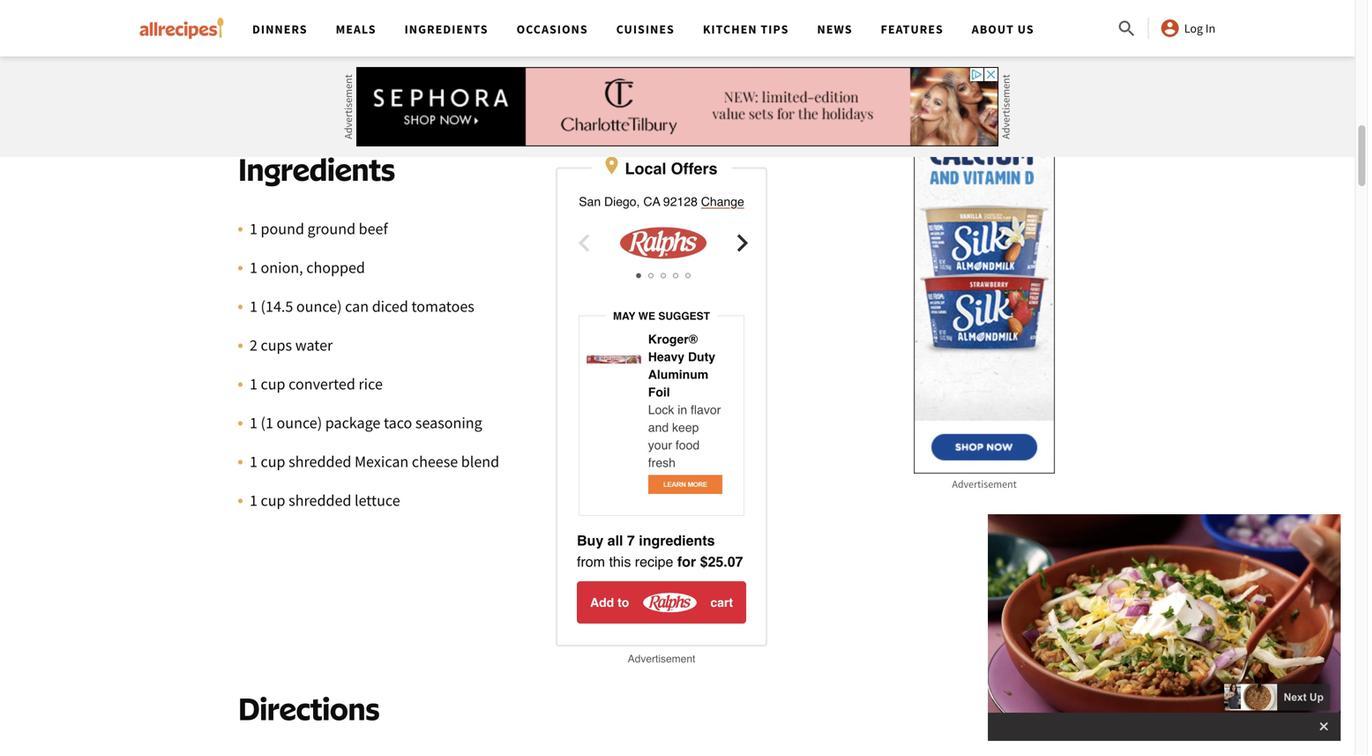 Task type: locate. For each thing, give the bounding box(es) containing it.
may
[[613, 310, 636, 323]]

offers
[[671, 160, 718, 178]]

occasions
[[517, 21, 588, 37]]

converted
[[289, 374, 356, 394]]

3 cup from the top
[[261, 491, 286, 511]]

1
[[250, 219, 258, 239], [250, 258, 258, 278], [250, 297, 258, 317], [250, 374, 258, 394], [250, 413, 258, 433], [250, 452, 258, 472], [250, 491, 258, 511]]

5 1 from the top
[[250, 413, 258, 433]]

add
[[590, 596, 614, 610]]

0 vertical spatial ounce)
[[296, 297, 342, 317]]

kitchen tips
[[703, 21, 789, 37]]

1 1 from the top
[[250, 219, 258, 239]]

ingredients
[[639, 533, 715, 549]]

features link
[[881, 21, 944, 37]]

recipe
[[635, 554, 674, 570]]

1 vertical spatial cup
[[261, 452, 286, 472]]

navigation
[[238, 0, 1117, 56]]

ounce) for (1
[[277, 413, 322, 433]]

ralphs logo image
[[602, 226, 725, 261], [633, 590, 707, 616]]

1 vertical spatial ounce)
[[277, 413, 322, 433]]

shredded left the 'lettuce'
[[289, 491, 352, 511]]

1 (14.5 ounce) can diced tomatoes
[[250, 297, 475, 317]]

package
[[325, 413, 381, 433]]

ounce) left can
[[296, 297, 342, 317]]

ounce) right (1
[[277, 413, 322, 433]]

fresh
[[648, 456, 676, 470]]

2 1 from the top
[[250, 258, 258, 278]]

ounce)
[[296, 297, 342, 317], [277, 413, 322, 433]]

2 cup from the top
[[261, 452, 286, 472]]

news
[[818, 21, 853, 37]]

foil
[[648, 385, 670, 400]]

4 1 from the top
[[250, 374, 258, 394]]

1 for 1 cup converted rice
[[250, 374, 258, 394]]

0 vertical spatial ralphs logo image
[[602, 226, 725, 261]]

heavy
[[648, 350, 685, 364]]

advertisement region
[[238, 0, 768, 125], [914, 0, 1055, 474], [357, 67, 999, 146]]

ralphs logo image down 'recipe'
[[633, 590, 707, 616]]

6 1 from the top
[[250, 452, 258, 472]]

shredded up 1 cup shredded lettuce
[[289, 452, 352, 472]]

1 cup from the top
[[261, 374, 286, 394]]

taco
[[384, 413, 412, 433]]

account image
[[1160, 18, 1181, 39]]

change button
[[701, 193, 745, 211]]

(14.5
[[261, 297, 293, 317]]

tomatoes
[[412, 297, 475, 317]]

food
[[676, 438, 700, 452]]

dinners link
[[252, 21, 308, 37]]

all
[[608, 533, 623, 549]]

2 cups water
[[250, 336, 333, 355]]

shredded for shredded lettuce
[[289, 491, 352, 511]]

keep
[[672, 421, 699, 435]]

1 shredded from the top
[[289, 452, 352, 472]]

7 1 from the top
[[250, 491, 258, 511]]

in
[[1206, 20, 1216, 36]]

local
[[625, 160, 667, 178]]

ingredients inside navigation
[[405, 21, 489, 37]]

flavor
[[691, 403, 721, 417]]

3 1 from the top
[[250, 297, 258, 317]]

cup for shredded lettuce
[[261, 491, 286, 511]]

ralphs logo image down san diego, ca 92128 change at the top of page
[[602, 226, 725, 261]]

pound
[[261, 219, 304, 239]]

water
[[295, 336, 333, 355]]

rice
[[359, 374, 383, 394]]

1 cup shredded lettuce
[[250, 491, 400, 511]]

1 vertical spatial ingredients
[[238, 150, 395, 188]]

1 for 1 (1 ounce) package taco seasoning
[[250, 413, 258, 433]]

lock
[[648, 403, 675, 417]]

navigation containing dinners
[[238, 0, 1117, 56]]

ounce) for (14.5
[[296, 297, 342, 317]]

can
[[345, 297, 369, 317]]

1 for 1 cup shredded mexican cheese blend
[[250, 452, 258, 472]]

shredded
[[289, 452, 352, 472], [289, 491, 352, 511]]

0 vertical spatial ingredients
[[405, 21, 489, 37]]

0 vertical spatial shredded
[[289, 452, 352, 472]]

(1
[[261, 413, 274, 433]]

ca
[[644, 195, 660, 209]]

cup
[[261, 374, 286, 394], [261, 452, 286, 472], [261, 491, 286, 511]]

2 shredded from the top
[[289, 491, 352, 511]]

1 vertical spatial shredded
[[289, 491, 352, 511]]

tips
[[761, 21, 789, 37]]

home image
[[139, 18, 224, 39]]

this
[[609, 554, 631, 570]]

diego,
[[604, 195, 640, 209]]

onion,
[[261, 258, 303, 278]]

kroger®
[[648, 332, 698, 347]]

0 vertical spatial cup
[[261, 374, 286, 394]]

seasoning
[[416, 413, 482, 433]]

cart
[[711, 596, 733, 610]]

ingredients
[[405, 21, 489, 37], [238, 150, 395, 188]]

lettuce
[[355, 491, 400, 511]]

cuisines link
[[617, 21, 675, 37]]

2 vertical spatial cup
[[261, 491, 286, 511]]

beef
[[359, 219, 388, 239]]

from
[[577, 554, 605, 570]]

1 for 1 onion, chopped
[[250, 258, 258, 278]]

kitchen tips link
[[703, 21, 789, 37]]

1 horizontal spatial ingredients
[[405, 21, 489, 37]]



Task type: vqa. For each thing, say whether or not it's contained in the screenshot.


Task type: describe. For each thing, give the bounding box(es) containing it.
1 pound ground beef
[[250, 219, 388, 239]]

may we suggest
[[613, 310, 710, 323]]

buy
[[577, 533, 604, 549]]

advertisement
[[628, 653, 696, 666]]

log in
[[1185, 20, 1216, 36]]

cheese
[[412, 452, 458, 472]]

directions
[[238, 690, 380, 728]]

news link
[[818, 21, 853, 37]]

features
[[881, 21, 944, 37]]

and
[[648, 421, 669, 435]]

us
[[1018, 21, 1035, 37]]

shredded for shredded mexican cheese blend
[[289, 452, 352, 472]]

1 onion, chopped
[[250, 258, 365, 278]]

aluminum
[[648, 368, 709, 382]]

dinners
[[252, 21, 308, 37]]

suggest
[[659, 310, 710, 323]]

1 for 1 (14.5 ounce) can diced tomatoes
[[250, 297, 258, 317]]

7
[[627, 533, 635, 549]]

next up
[[1284, 691, 1324, 703]]

1 (1 ounce) package taco seasoning
[[250, 413, 482, 433]]

local offers
[[625, 160, 718, 178]]

1 for 1 cup shredded lettuce
[[250, 491, 258, 511]]

log
[[1185, 20, 1204, 36]]

chopped
[[306, 258, 365, 278]]

blend
[[461, 452, 500, 472]]

1 cup converted rice
[[250, 374, 383, 394]]

kitchen
[[703, 21, 758, 37]]

1 for 1 pound ground beef
[[250, 219, 258, 239]]

log in link
[[1160, 18, 1216, 39]]

to
[[618, 596, 629, 610]]

change
[[701, 195, 745, 209]]

cuisines
[[617, 21, 675, 37]]

0 horizontal spatial ingredients
[[238, 150, 395, 188]]

ground
[[308, 219, 356, 239]]

cup for shredded mexican cheese blend
[[261, 452, 286, 472]]

up
[[1310, 691, 1324, 703]]

2
[[250, 336, 258, 355]]

cup for converted rice
[[261, 374, 286, 394]]

meals link
[[336, 21, 376, 37]]

about us
[[972, 21, 1035, 37]]

meals
[[336, 21, 376, 37]]

about
[[972, 21, 1015, 37]]

mexican
[[355, 452, 409, 472]]

about us link
[[972, 21, 1035, 37]]

add to
[[590, 596, 629, 610]]

$25.07
[[700, 554, 744, 570]]

in
[[678, 403, 688, 417]]

diced
[[372, 297, 408, 317]]

san
[[579, 195, 601, 209]]

buy all 7 ingredients from this recipe for $25.07
[[577, 533, 744, 570]]

we
[[639, 310, 656, 323]]

your
[[648, 438, 672, 452]]

san diego, ca 92128 change
[[579, 195, 745, 209]]

for
[[678, 554, 696, 570]]

ingredients link
[[405, 21, 489, 37]]

1 cup shredded mexican cheese blend
[[250, 452, 500, 472]]

duty
[[688, 350, 716, 364]]

92128
[[664, 195, 698, 209]]

kroger® heavy duty aluminum foil lock in flavor and keep your food fresh
[[648, 332, 721, 470]]

cups
[[261, 336, 292, 355]]

search image
[[1117, 18, 1138, 39]]

occasions link
[[517, 21, 588, 37]]

next
[[1284, 691, 1307, 703]]

1 vertical spatial ralphs logo image
[[633, 590, 707, 616]]



